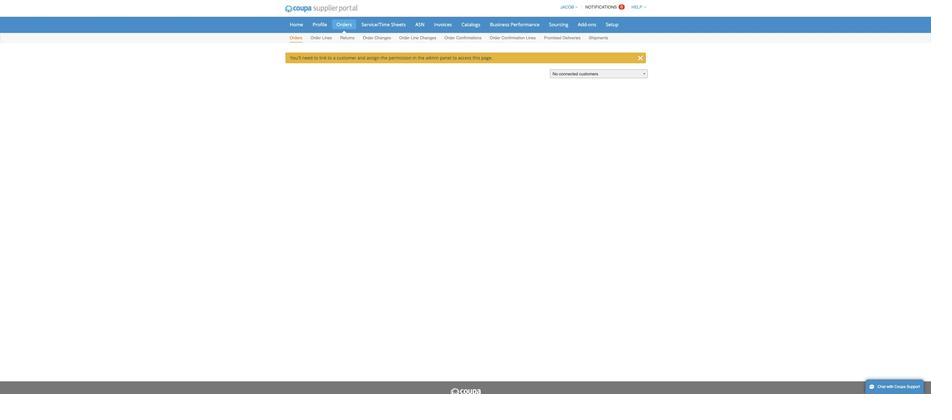 Task type: locate. For each thing, give the bounding box(es) containing it.
service/time
[[362, 21, 390, 28]]

0 vertical spatial coupa supplier portal image
[[280, 1, 362, 17]]

help
[[632, 5, 642, 10]]

1 horizontal spatial orders link
[[333, 20, 356, 29]]

2 the from the left
[[418, 55, 425, 61]]

0 vertical spatial orders link
[[333, 20, 356, 29]]

profile
[[313, 21, 327, 28]]

1 horizontal spatial the
[[418, 55, 425, 61]]

the right assign
[[381, 55, 388, 61]]

chat
[[878, 385, 886, 389]]

lines
[[322, 35, 332, 40], [526, 35, 536, 40]]

the
[[381, 55, 388, 61], [418, 55, 425, 61]]

add-
[[578, 21, 588, 28]]

1 horizontal spatial lines
[[526, 35, 536, 40]]

order
[[311, 35, 321, 40], [363, 35, 373, 40], [399, 35, 410, 40], [445, 35, 455, 40], [490, 35, 500, 40]]

order confirmation lines
[[490, 35, 536, 40]]

returns link
[[340, 34, 355, 42]]

catalogs
[[462, 21, 481, 28]]

changes right line
[[420, 35, 436, 40]]

page.
[[481, 55, 493, 61]]

1 to from the left
[[314, 55, 318, 61]]

chat with coupa support
[[878, 385, 920, 389]]

orders link
[[333, 20, 356, 29], [289, 34, 303, 42]]

order lines link
[[310, 34, 332, 42]]

3 to from the left
[[453, 55, 457, 61]]

service/time sheets
[[362, 21, 406, 28]]

to
[[314, 55, 318, 61], [328, 55, 332, 61], [453, 55, 457, 61]]

lines down performance
[[526, 35, 536, 40]]

to left a
[[328, 55, 332, 61]]

order for order lines
[[311, 35, 321, 40]]

0 horizontal spatial the
[[381, 55, 388, 61]]

you'll need to link to a customer and assign the permission in the admin panel to access this page.
[[290, 55, 493, 61]]

1 horizontal spatial to
[[328, 55, 332, 61]]

permission
[[389, 55, 412, 61]]

changes
[[375, 35, 391, 40], [420, 35, 436, 40]]

sourcing link
[[545, 20, 573, 29]]

0 vertical spatial orders
[[337, 21, 352, 28]]

to left link
[[314, 55, 318, 61]]

No connected customers text field
[[550, 70, 648, 79]]

lines down profile
[[322, 35, 332, 40]]

3 order from the left
[[399, 35, 410, 40]]

navigation
[[558, 1, 646, 13]]

sheets
[[391, 21, 406, 28]]

2 order from the left
[[363, 35, 373, 40]]

navigation containing notifications 0
[[558, 1, 646, 13]]

orders link up returns
[[333, 20, 356, 29]]

to right the panel
[[453, 55, 457, 61]]

4 order from the left
[[445, 35, 455, 40]]

sourcing
[[549, 21, 569, 28]]

orders down home
[[290, 35, 302, 40]]

orders link down home
[[289, 34, 303, 42]]

0 horizontal spatial changes
[[375, 35, 391, 40]]

1 horizontal spatial coupa supplier portal image
[[450, 388, 482, 395]]

1 lines from the left
[[322, 35, 332, 40]]

chat with coupa support button
[[866, 380, 924, 395]]

the right in
[[418, 55, 425, 61]]

confirmations
[[456, 35, 482, 40]]

promised deliveries link
[[544, 34, 581, 42]]

shipments link
[[589, 34, 609, 42]]

invoices link
[[430, 20, 456, 29]]

coupa supplier portal image
[[280, 1, 362, 17], [450, 388, 482, 395]]

line
[[411, 35, 419, 40]]

2 horizontal spatial to
[[453, 55, 457, 61]]

promised deliveries
[[544, 35, 581, 40]]

shipments
[[589, 35, 608, 40]]

0 horizontal spatial orders link
[[289, 34, 303, 42]]

performance
[[511, 21, 540, 28]]

order left line
[[399, 35, 410, 40]]

jacob link
[[558, 5, 578, 10]]

order down business
[[490, 35, 500, 40]]

and
[[358, 55, 366, 61]]

1 horizontal spatial changes
[[420, 35, 436, 40]]

0 horizontal spatial lines
[[322, 35, 332, 40]]

order down the invoices
[[445, 35, 455, 40]]

1 vertical spatial orders
[[290, 35, 302, 40]]

support
[[907, 385, 920, 389]]

assign
[[367, 55, 380, 61]]

business performance link
[[486, 20, 544, 29]]

orders
[[337, 21, 352, 28], [290, 35, 302, 40]]

1 vertical spatial orders link
[[289, 34, 303, 42]]

invoices
[[434, 21, 452, 28]]

orders for the rightmost orders link
[[337, 21, 352, 28]]

orders up returns
[[337, 21, 352, 28]]

0 horizontal spatial coupa supplier portal image
[[280, 1, 362, 17]]

0 horizontal spatial orders
[[290, 35, 302, 40]]

order down service/time
[[363, 35, 373, 40]]

returns
[[340, 35, 355, 40]]

1 horizontal spatial orders
[[337, 21, 352, 28]]

help link
[[629, 5, 646, 10]]

in
[[413, 55, 417, 61]]

1 order from the left
[[311, 35, 321, 40]]

profile link
[[309, 20, 331, 29]]

0 horizontal spatial to
[[314, 55, 318, 61]]

order down profile link
[[311, 35, 321, 40]]

setup
[[606, 21, 619, 28]]

5 order from the left
[[490, 35, 500, 40]]

changes down service/time sheets
[[375, 35, 391, 40]]

no
[[553, 72, 558, 76]]

service/time sheets link
[[357, 20, 410, 29]]



Task type: describe. For each thing, give the bounding box(es) containing it.
1 changes from the left
[[375, 35, 391, 40]]

panel
[[440, 55, 452, 61]]

a
[[333, 55, 336, 61]]

order changes link
[[363, 34, 391, 42]]

you'll
[[290, 55, 301, 61]]

catalogs link
[[458, 20, 485, 29]]

add-ons
[[578, 21, 596, 28]]

connected
[[559, 72, 578, 76]]

order for order confirmations
[[445, 35, 455, 40]]

order changes
[[363, 35, 391, 40]]

0
[[621, 4, 623, 9]]

No connected customers field
[[550, 69, 648, 79]]

home link
[[286, 20, 307, 29]]

order for order changes
[[363, 35, 373, 40]]

order confirmations
[[445, 35, 482, 40]]

need
[[302, 55, 313, 61]]

notifications 0
[[586, 4, 623, 10]]

add-ons link
[[574, 20, 601, 29]]

this
[[473, 55, 480, 61]]

order for order confirmation lines
[[490, 35, 500, 40]]

asn
[[416, 21, 425, 28]]

order confirmations link
[[444, 34, 482, 42]]

2 to from the left
[[328, 55, 332, 61]]

order lines
[[311, 35, 332, 40]]

confirmation
[[502, 35, 525, 40]]

ons
[[588, 21, 596, 28]]

business performance
[[490, 21, 540, 28]]

2 lines from the left
[[526, 35, 536, 40]]

link
[[319, 55, 327, 61]]

order for order line changes
[[399, 35, 410, 40]]

setup link
[[602, 20, 623, 29]]

customer
[[337, 55, 356, 61]]

order line changes link
[[399, 34, 437, 42]]

order confirmation lines link
[[490, 34, 536, 42]]

1 the from the left
[[381, 55, 388, 61]]

business
[[490, 21, 510, 28]]

asn link
[[411, 20, 429, 29]]

promised
[[544, 35, 562, 40]]

with
[[887, 385, 894, 389]]

customers
[[579, 72, 598, 76]]

jacob
[[561, 5, 574, 10]]

access
[[458, 55, 472, 61]]

1 vertical spatial coupa supplier portal image
[[450, 388, 482, 395]]

order line changes
[[399, 35, 436, 40]]

home
[[290, 21, 303, 28]]

orders for bottom orders link
[[290, 35, 302, 40]]

2 changes from the left
[[420, 35, 436, 40]]

deliveries
[[563, 35, 581, 40]]

notifications
[[586, 5, 617, 10]]

no connected customers
[[553, 72, 598, 76]]

admin
[[426, 55, 439, 61]]

coupa
[[895, 385, 906, 389]]



